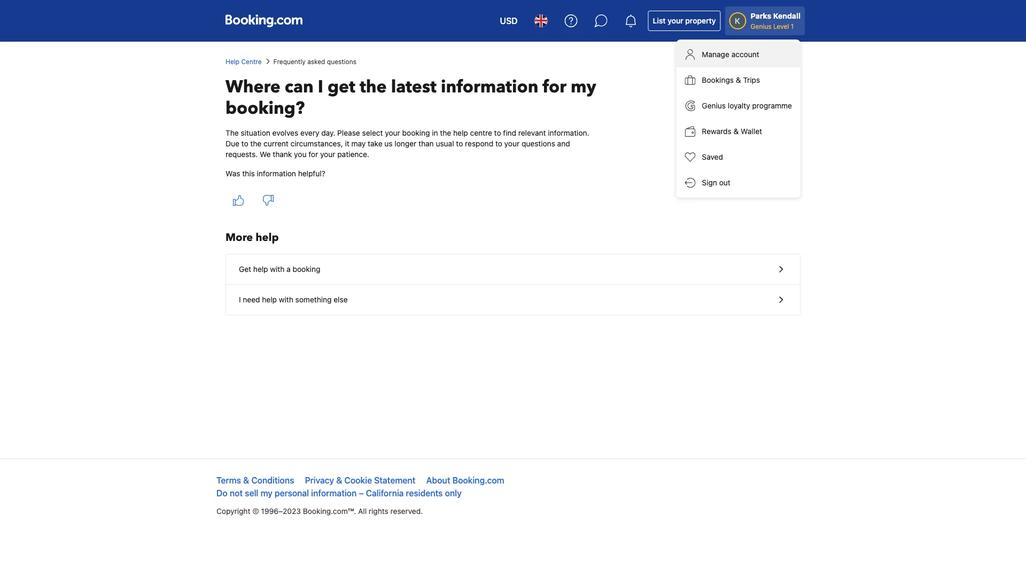 Task type: describe. For each thing, give the bounding box(es) containing it.
saved
[[702, 153, 724, 161]]

longer
[[395, 139, 417, 148]]

genius inside parks kendall genius level 1
[[751, 22, 772, 30]]

manage account
[[702, 50, 760, 59]]

latest
[[391, 75, 437, 99]]

help centre button
[[226, 57, 262, 66]]

1 vertical spatial the
[[440, 129, 451, 137]]

was this information helpful?
[[226, 169, 326, 178]]

to up requests.
[[242, 139, 248, 148]]

help right get
[[253, 265, 268, 274]]

bookings & trips link
[[677, 67, 801, 93]]

do
[[217, 488, 228, 499]]

thank
[[273, 150, 292, 159]]

rights
[[369, 507, 389, 516]]

loyalty
[[728, 101, 751, 110]]

1996–2023
[[261, 507, 301, 516]]

it
[[345, 139, 350, 148]]

help right need
[[262, 295, 277, 304]]

my inside about booking.com do not sell my personal information – california residents only
[[261, 488, 273, 499]]

questions inside the situation evolves every day. please select your booking in the help centre to find relevant information. due to the current circumstances, it may take us longer than usual to respond to your questions and requests. we thank you for your patience.
[[522, 139, 556, 148]]

your right 'list' on the right of the page
[[668, 16, 684, 25]]

the situation evolves every day. please select your booking in the help centre to find relevant information. due to the current circumstances, it may take us longer than usual to respond to your questions and requests. we thank you for your patience.
[[226, 129, 590, 159]]

–
[[359, 488, 364, 499]]

find
[[503, 129, 517, 137]]

sign
[[702, 178, 718, 187]]

the inside "where can i get the latest information for my booking?"
[[360, 75, 387, 99]]

genius loyalty programme
[[702, 101, 792, 110]]

account
[[732, 50, 760, 59]]

information inside "where can i get the latest information for my booking?"
[[441, 75, 539, 99]]

relevant
[[519, 129, 546, 137]]

than
[[419, 139, 434, 148]]

need
[[243, 295, 260, 304]]

i need help with something else
[[239, 295, 348, 304]]

cookie
[[345, 476, 372, 486]]

terms
[[217, 476, 241, 486]]

get help with a booking button
[[226, 255, 801, 285]]

list your property
[[653, 16, 716, 25]]

copyright
[[217, 507, 251, 516]]

& for wallet
[[734, 127, 739, 136]]

genius loyalty programme link
[[677, 93, 801, 119]]

privacy & cookie statement
[[305, 476, 416, 486]]

more
[[226, 230, 253, 245]]

rewards
[[702, 127, 732, 136]]

your up 'us'
[[385, 129, 400, 137]]

sign out button
[[677, 170, 801, 196]]

1 vertical spatial with
[[279, 295, 294, 304]]

personal
[[275, 488, 309, 499]]

0 vertical spatial questions
[[327, 58, 357, 65]]

was
[[226, 169, 240, 178]]

where
[[226, 75, 281, 99]]

rewards & wallet
[[702, 127, 763, 136]]

booking.com™.
[[303, 507, 356, 516]]

about booking.com do not sell my personal information – california residents only
[[217, 476, 505, 499]]

to left 'find'
[[494, 129, 501, 137]]

residents
[[406, 488, 443, 499]]

where can i get the latest information for my booking?
[[226, 75, 597, 120]]

1
[[791, 22, 794, 30]]

terms & conditions link
[[217, 476, 294, 486]]

parks
[[751, 11, 772, 20]]

kendall
[[774, 11, 801, 20]]

only
[[445, 488, 462, 499]]

information.
[[548, 129, 590, 137]]

every
[[301, 129, 319, 137]]

bookings
[[702, 76, 734, 84]]

patience.
[[338, 150, 369, 159]]

centre
[[470, 129, 492, 137]]

asked
[[308, 58, 325, 65]]

property
[[686, 16, 716, 25]]

booking?
[[226, 97, 305, 120]]

saved link
[[677, 144, 801, 170]]

i need help with something else button
[[226, 285, 801, 315]]

rewards & wallet link
[[677, 119, 801, 144]]

privacy
[[305, 476, 334, 486]]

1 vertical spatial genius
[[702, 101, 726, 110]]

i inside i need help with something else button
[[239, 295, 241, 304]]

centre
[[241, 58, 262, 65]]

my inside "where can i get the latest information for my booking?"
[[571, 75, 597, 99]]

do not sell my personal information – california residents only link
[[217, 488, 462, 499]]

sign out
[[702, 178, 731, 187]]

manage
[[702, 50, 730, 59]]

about
[[427, 476, 451, 486]]

usd
[[500, 16, 518, 26]]

statement
[[374, 476, 416, 486]]



Task type: locate. For each thing, give the bounding box(es) containing it.
1 vertical spatial my
[[261, 488, 273, 499]]

1 vertical spatial for
[[309, 150, 318, 159]]

reserved.
[[391, 507, 423, 516]]

california
[[366, 488, 404, 499]]

for inside "where can i get the latest information for my booking?"
[[543, 75, 567, 99]]

situation
[[241, 129, 270, 137]]

0 horizontal spatial the
[[250, 139, 262, 148]]

something
[[296, 295, 332, 304]]

0 horizontal spatial for
[[309, 150, 318, 159]]

1 horizontal spatial genius
[[751, 22, 772, 30]]

please
[[338, 129, 360, 137]]

usual
[[436, 139, 454, 148]]

with left something on the left bottom of page
[[279, 295, 294, 304]]

my down conditions on the bottom of page
[[261, 488, 273, 499]]

1 horizontal spatial the
[[360, 75, 387, 99]]

we
[[260, 150, 271, 159]]

questions
[[327, 58, 357, 65], [522, 139, 556, 148]]

0 vertical spatial information
[[441, 75, 539, 99]]

current
[[264, 139, 289, 148]]

0 horizontal spatial information
[[257, 169, 296, 178]]

for down circumstances,
[[309, 150, 318, 159]]

to right the usual
[[456, 139, 463, 148]]

in
[[432, 129, 438, 137]]

privacy & cookie statement link
[[305, 476, 416, 486]]

list
[[653, 16, 666, 25]]

1 horizontal spatial information
[[311, 488, 357, 499]]

help
[[226, 58, 240, 65]]

information down thank
[[257, 169, 296, 178]]

the
[[360, 75, 387, 99], [440, 129, 451, 137], [250, 139, 262, 148]]

the down situation at the top of the page
[[250, 139, 262, 148]]

help right more
[[256, 230, 279, 245]]

bookings & trips
[[702, 76, 761, 84]]

& left trips
[[736, 76, 742, 84]]

0 vertical spatial my
[[571, 75, 597, 99]]

more help
[[226, 230, 279, 245]]

& up do not sell my personal information – california residents only link
[[336, 476, 342, 486]]

1 vertical spatial booking
[[293, 265, 321, 274]]

programme
[[753, 101, 792, 110]]

get help with a booking
[[239, 265, 321, 274]]

level
[[774, 22, 790, 30]]

all
[[358, 507, 367, 516]]

parks kendall genius level 1
[[751, 11, 801, 30]]

may
[[352, 139, 366, 148]]

genius left loyalty
[[702, 101, 726, 110]]

©
[[253, 507, 259, 516]]

the
[[226, 129, 239, 137]]

information up centre on the left top
[[441, 75, 539, 99]]

information up booking.com™.
[[311, 488, 357, 499]]

2 horizontal spatial information
[[441, 75, 539, 99]]

evolves
[[273, 129, 299, 137]]

help inside the situation evolves every day. please select your booking in the help centre to find relevant information. due to the current circumstances, it may take us longer than usual to respond to your questions and requests. we thank you for your patience.
[[453, 129, 468, 137]]

this
[[242, 169, 255, 178]]

&
[[736, 76, 742, 84], [734, 127, 739, 136], [243, 476, 249, 486], [336, 476, 342, 486]]

copyright © 1996–2023 booking.com™. all rights reserved.
[[217, 507, 423, 516]]

0 vertical spatial for
[[543, 75, 567, 99]]

0 vertical spatial with
[[270, 265, 285, 274]]

get
[[239, 265, 251, 274]]

conditions
[[252, 476, 294, 486]]

i inside "where can i get the latest information for my booking?"
[[318, 75, 323, 99]]

1 horizontal spatial for
[[543, 75, 567, 99]]

for up information.
[[543, 75, 567, 99]]

1 vertical spatial i
[[239, 295, 241, 304]]

questions right asked
[[327, 58, 357, 65]]

and
[[558, 139, 570, 148]]

you
[[294, 150, 307, 159]]

my up information.
[[571, 75, 597, 99]]

select
[[362, 129, 383, 137]]

2 vertical spatial information
[[311, 488, 357, 499]]

booking inside button
[[293, 265, 321, 274]]

& for cookie
[[336, 476, 342, 486]]

1 horizontal spatial questions
[[522, 139, 556, 148]]

2 horizontal spatial the
[[440, 129, 451, 137]]

day.
[[321, 129, 335, 137]]

requests.
[[226, 150, 258, 159]]

out
[[720, 178, 731, 187]]

not
[[230, 488, 243, 499]]

i left get
[[318, 75, 323, 99]]

booking
[[402, 129, 430, 137], [293, 265, 321, 274]]

your down circumstances,
[[320, 150, 336, 159]]

sell
[[245, 488, 259, 499]]

your
[[668, 16, 684, 25], [385, 129, 400, 137], [505, 139, 520, 148], [320, 150, 336, 159]]

else
[[334, 295, 348, 304]]

& up sell
[[243, 476, 249, 486]]

take
[[368, 139, 383, 148]]

1 vertical spatial questions
[[522, 139, 556, 148]]

& left the wallet
[[734, 127, 739, 136]]

0 horizontal spatial questions
[[327, 58, 357, 65]]

information inside about booking.com do not sell my personal information – california residents only
[[311, 488, 357, 499]]

can
[[285, 75, 314, 99]]

wallet
[[741, 127, 763, 136]]

booking inside the situation evolves every day. please select your booking in the help centre to find relevant information. due to the current circumstances, it may take us longer than usual to respond to your questions and requests. we thank you for your patience.
[[402, 129, 430, 137]]

1 horizontal spatial i
[[318, 75, 323, 99]]

frequently
[[274, 58, 306, 65]]

0 vertical spatial the
[[360, 75, 387, 99]]

0 horizontal spatial booking
[[293, 265, 321, 274]]

for
[[543, 75, 567, 99], [309, 150, 318, 159]]

booking.com online hotel reservations image
[[226, 14, 303, 27]]

& for trips
[[736, 76, 742, 84]]

get
[[328, 75, 356, 99]]

1 horizontal spatial booking
[[402, 129, 430, 137]]

help up the usual
[[453, 129, 468, 137]]

with
[[270, 265, 285, 274], [279, 295, 294, 304]]

your down 'find'
[[505, 139, 520, 148]]

a
[[287, 265, 291, 274]]

help
[[453, 129, 468, 137], [256, 230, 279, 245], [253, 265, 268, 274], [262, 295, 277, 304]]

respond
[[465, 139, 494, 148]]

genius
[[751, 22, 772, 30], [702, 101, 726, 110]]

with left 'a'
[[270, 265, 285, 274]]

booking up than
[[402, 129, 430, 137]]

helpful?
[[298, 169, 326, 178]]

the right get
[[360, 75, 387, 99]]

to
[[494, 129, 501, 137], [242, 139, 248, 148], [456, 139, 463, 148], [496, 139, 503, 148]]

0 vertical spatial booking
[[402, 129, 430, 137]]

0 vertical spatial genius
[[751, 22, 772, 30]]

due
[[226, 139, 240, 148]]

usd button
[[494, 8, 524, 34]]

booking right 'a'
[[293, 265, 321, 274]]

0 horizontal spatial genius
[[702, 101, 726, 110]]

0 horizontal spatial my
[[261, 488, 273, 499]]

the right in
[[440, 129, 451, 137]]

1 vertical spatial information
[[257, 169, 296, 178]]

& for conditions
[[243, 476, 249, 486]]

genius down the parks
[[751, 22, 772, 30]]

booking.com
[[453, 476, 505, 486]]

0 vertical spatial i
[[318, 75, 323, 99]]

my
[[571, 75, 597, 99], [261, 488, 273, 499]]

frequently asked questions
[[274, 58, 357, 65]]

questions down relevant
[[522, 139, 556, 148]]

for inside the situation evolves every day. please select your booking in the help centre to find relevant information. due to the current circumstances, it may take us longer than usual to respond to your questions and requests. we thank you for your patience.
[[309, 150, 318, 159]]

i left need
[[239, 295, 241, 304]]

circumstances,
[[291, 139, 343, 148]]

2 vertical spatial the
[[250, 139, 262, 148]]

0 horizontal spatial i
[[239, 295, 241, 304]]

to right respond
[[496, 139, 503, 148]]

1 horizontal spatial my
[[571, 75, 597, 99]]

trips
[[744, 76, 761, 84]]



Task type: vqa. For each thing, say whether or not it's contained in the screenshot.
'information.'
yes



